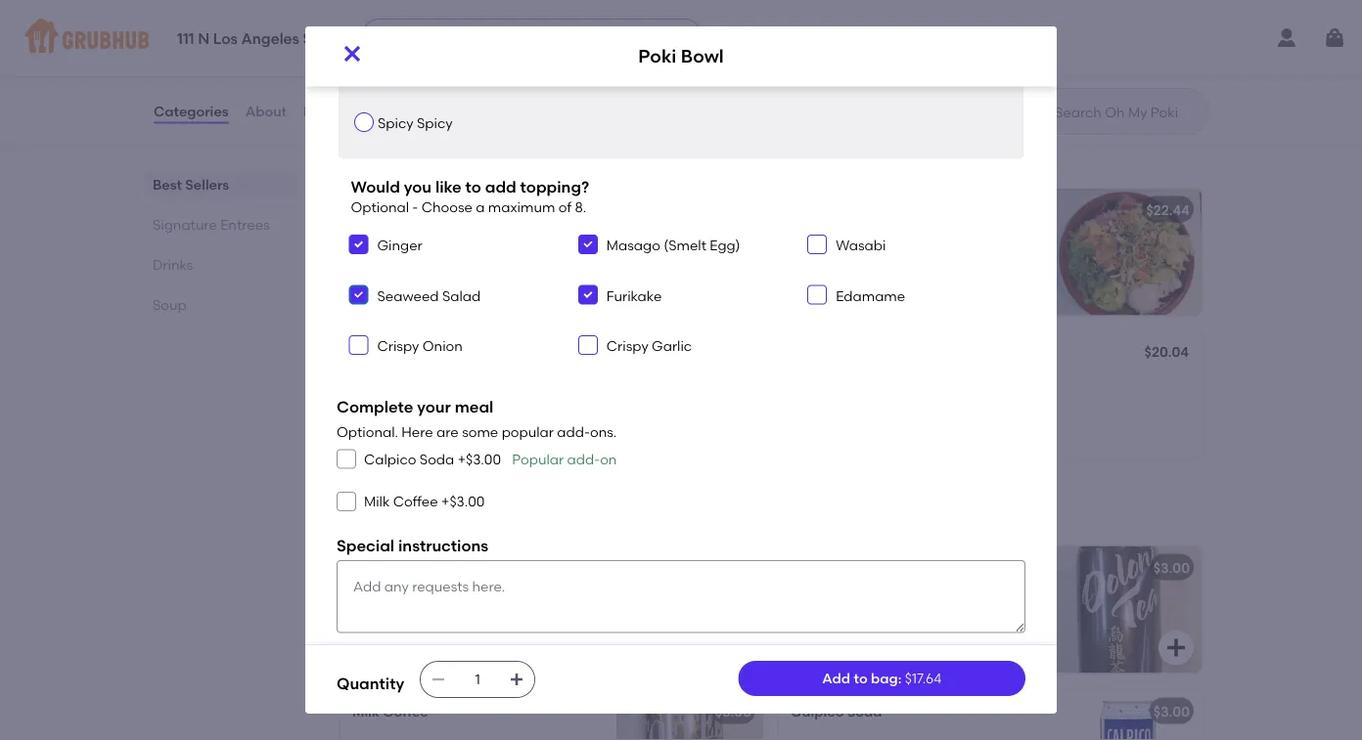 Task type: vqa. For each thing, say whether or not it's contained in the screenshot.
Soda corresponding to Calpico Soda
yes



Task type: describe. For each thing, give the bounding box(es) containing it.
milk for milk coffee + $3.00
[[364, 494, 390, 511]]

Search Oh My Poki search field
[[1053, 103, 1203, 121]]

svg image inside 'main navigation' navigation
[[1323, 26, 1347, 50]]

your for build your own poki wrap.
[[386, 22, 415, 38]]

calpico soda
[[791, 704, 882, 720]]

poki wrap
[[352, 349, 422, 366]]

crispy garlic
[[607, 338, 692, 355]]

reviews
[[303, 103, 358, 120]]

add
[[822, 671, 851, 687]]

salad
[[442, 288, 481, 305]]

svg image for poki bowl
[[341, 42, 364, 66]]

drinks inside tab
[[153, 256, 193, 273]]

popular
[[512, 452, 564, 469]]

oolong
[[791, 560, 840, 576]]

ginger
[[377, 238, 423, 255]]

soda for calpico soda + $3.00
[[420, 452, 454, 469]]

green tea image
[[617, 546, 763, 674]]

0 vertical spatial choose
[[429, 29, 480, 46]]

1.
[[483, 29, 491, 46]]

masago (smelt egg)
[[607, 238, 740, 255]]

soup
[[153, 297, 187, 313]]

required - choose 1.
[[356, 29, 491, 46]]

sellers
[[185, 176, 229, 193]]

popular add-on
[[512, 452, 617, 469]]

build your own regular size poki bowl.
[[352, 229, 597, 246]]

seaweed
[[377, 288, 439, 305]]

signature entrees inside signature entrees tab
[[153, 216, 270, 233]]

build your own poki wrap.
[[350, 22, 518, 38]]

topping?
[[520, 178, 589, 197]]

milk coffee
[[352, 704, 428, 720]]

wrap.
[[481, 22, 518, 38]]

1 horizontal spatial signature entrees
[[337, 142, 519, 167]]

choose inside would you like to add topping? optional - choose a maximum of 8.
[[422, 200, 473, 216]]

own for poki
[[419, 22, 446, 38]]

coffee for milk coffee + $3.00
[[393, 494, 438, 511]]

milk coffee image
[[617, 690, 763, 741]]

1 vertical spatial drinks
[[337, 500, 402, 525]]

edamame
[[836, 288, 905, 305]]

special instructions
[[337, 537, 489, 556]]

size for regular
[[503, 229, 527, 246]]

$3.00 for green tea image
[[715, 560, 752, 576]]

calpico for calpico soda
[[791, 704, 844, 720]]

regular
[[452, 229, 499, 246]]

$20.04
[[1145, 343, 1189, 360]]

required
[[356, 29, 416, 46]]

on
[[600, 452, 617, 469]]

poki bowl image
[[617, 188, 763, 315]]

some
[[462, 424, 498, 441]]

complete your meal optional. here are some popular add-ons.
[[337, 398, 617, 441]]

you
[[404, 178, 432, 197]]

monster poki bowl image
[[1055, 188, 1202, 315]]

add
[[485, 178, 516, 197]]

svg image for edamame
[[811, 290, 823, 301]]

tea for green tea
[[396, 560, 421, 576]]

0 vertical spatial -
[[419, 29, 425, 46]]

best sellers
[[153, 176, 229, 193]]

111 n los angeles st
[[177, 30, 318, 48]]

$3.00 for "oolong tea" image
[[1154, 560, 1190, 576]]

your for complete your meal optional. here are some popular add-ons.
[[417, 398, 451, 417]]

crispy onion
[[377, 338, 463, 355]]

bag:
[[871, 671, 902, 687]]

poki for build your own monster size poki bowl.
[[975, 229, 1004, 246]]

(smelt
[[664, 238, 707, 255]]

your for build your own monster size poki bowl.
[[827, 229, 856, 246]]

2 spicy from the left
[[417, 116, 453, 132]]

svg image inside 'main navigation' navigation
[[321, 34, 333, 46]]

Input item quantity number field
[[456, 663, 499, 698]]

svg image for crispy garlic
[[582, 340, 594, 352]]

reviews button
[[302, 76, 359, 147]]

$3.00 for calpico soda image
[[1154, 704, 1190, 720]]

complete
[[337, 398, 413, 417]]

drinks tab
[[153, 254, 290, 275]]

+ for calpico soda
[[458, 452, 466, 469]]

onion
[[423, 338, 463, 355]]

here
[[402, 424, 433, 441]]

calpico soda + $3.00
[[364, 452, 501, 469]]

soup tab
[[153, 295, 290, 315]]

los
[[213, 30, 238, 48]]

like
[[435, 178, 462, 197]]

add to bag: $17.64
[[822, 671, 942, 687]]

$17.64
[[905, 671, 942, 687]]

bowl. for build your own monster size poki bowl.
[[791, 249, 826, 266]]

0 vertical spatial poki
[[638, 46, 677, 67]]

tea for oolong tea
[[843, 560, 867, 576]]

popular
[[502, 424, 554, 441]]

seaweed salad
[[377, 288, 481, 305]]

svg image for masago (smelt egg)
[[582, 240, 594, 251]]

spicy spicy
[[378, 116, 453, 132]]

wasabi
[[836, 238, 886, 255]]

milk coffee + $3.00
[[364, 494, 485, 511]]

entrees inside tab
[[220, 216, 270, 233]]

own for monster
[[859, 229, 887, 246]]

furikake
[[607, 288, 662, 305]]

categories
[[154, 103, 229, 120]]

$20.04 button
[[779, 332, 1202, 459]]



Task type: locate. For each thing, give the bounding box(es) containing it.
crispy for crispy garlic
[[607, 338, 649, 355]]

size right 'monster'
[[948, 229, 972, 246]]

maximum
[[488, 200, 555, 216]]

entrees up drinks tab on the top left of the page
[[220, 216, 270, 233]]

drinks up special
[[337, 500, 402, 525]]

build down "optional"
[[352, 229, 385, 246]]

1 vertical spatial to
[[854, 671, 868, 687]]

poki right 'monster'
[[975, 229, 1004, 246]]

add- inside complete your meal optional. here are some popular add-ons.
[[557, 424, 590, 441]]

optional.
[[337, 424, 398, 441]]

signature down best sellers
[[153, 216, 217, 233]]

your
[[386, 22, 415, 38], [388, 229, 417, 246], [827, 229, 856, 246], [417, 398, 451, 417]]

0 horizontal spatial best
[[153, 176, 182, 193]]

green tea
[[352, 560, 421, 576]]

build inside build your own monster size poki bowl.
[[791, 229, 823, 246]]

your for build your own regular size poki bowl.
[[388, 229, 417, 246]]

calpico soda image
[[1055, 690, 1202, 741]]

0 vertical spatial poki wrap image
[[619, 0, 765, 104]]

signature entrees down spicy spicy
[[337, 142, 519, 167]]

size
[[503, 229, 527, 246], [948, 229, 972, 246]]

signature
[[337, 142, 437, 167], [153, 216, 217, 233]]

signature entrees
[[337, 142, 519, 167], [153, 216, 270, 233]]

- down the you
[[412, 200, 418, 216]]

soda down are
[[420, 452, 454, 469]]

0 vertical spatial entrees
[[442, 142, 519, 167]]

about button
[[244, 76, 288, 147]]

choose
[[429, 29, 480, 46], [422, 200, 473, 216]]

1 vertical spatial coffee
[[383, 704, 428, 720]]

calpico for calpico soda + $3.00
[[364, 452, 416, 469]]

- inside would you like to add topping? optional - choose a maximum of 8.
[[412, 200, 418, 216]]

1 vertical spatial bowl
[[385, 201, 417, 218]]

svg image
[[321, 34, 333, 46], [353, 240, 365, 251], [811, 240, 823, 251], [353, 290, 365, 301], [726, 636, 750, 660], [1165, 636, 1188, 660]]

special
[[337, 537, 395, 556]]

+
[[458, 452, 466, 469], [441, 494, 450, 511]]

build for build your own poki wrap.
[[350, 22, 383, 38]]

1 horizontal spatial -
[[419, 29, 425, 46]]

best
[[153, 176, 182, 193], [364, 325, 389, 339]]

0 horizontal spatial signature
[[153, 216, 217, 233]]

your up edamame
[[827, 229, 856, 246]]

1 horizontal spatial soda
[[847, 704, 882, 720]]

coffee for milk coffee
[[383, 704, 428, 720]]

svg image down special instructions text field
[[726, 636, 750, 660]]

1 horizontal spatial poki bowl
[[638, 46, 724, 67]]

bowl. inside build your own monster size poki bowl.
[[791, 249, 826, 266]]

best for best sellers
[[153, 176, 182, 193]]

1 vertical spatial poki
[[352, 201, 381, 218]]

signature up the would
[[337, 142, 437, 167]]

0 vertical spatial drinks
[[153, 256, 193, 273]]

green
[[352, 560, 393, 576]]

1 vertical spatial entrees
[[220, 216, 270, 233]]

main navigation navigation
[[0, 0, 1362, 76]]

1 horizontal spatial tea
[[843, 560, 867, 576]]

size for monster
[[948, 229, 972, 246]]

entrees
[[442, 142, 519, 167], [220, 216, 270, 233]]

to right add
[[854, 671, 868, 687]]

-
[[419, 29, 425, 46], [412, 200, 418, 216]]

1 vertical spatial milk
[[352, 704, 380, 720]]

$3.00 for milk coffee image
[[715, 704, 752, 720]]

0 vertical spatial add-
[[557, 424, 590, 441]]

own left regular
[[420, 229, 448, 246]]

0 vertical spatial best
[[153, 176, 182, 193]]

0 horizontal spatial tea
[[396, 560, 421, 576]]

1 horizontal spatial best
[[364, 325, 389, 339]]

tea down special instructions
[[396, 560, 421, 576]]

1 vertical spatial +
[[441, 494, 450, 511]]

milk for milk coffee
[[352, 704, 380, 720]]

bowl
[[681, 46, 724, 67], [385, 201, 417, 218]]

your inside button
[[386, 22, 415, 38]]

0 vertical spatial bowl
[[681, 46, 724, 67]]

size down maximum
[[503, 229, 527, 246]]

0 horizontal spatial +
[[441, 494, 450, 511]]

bowl. for build your own regular size poki bowl.
[[561, 229, 597, 246]]

about
[[245, 103, 287, 120]]

add-
[[557, 424, 590, 441], [567, 452, 600, 469]]

1 vertical spatial poki wrap image
[[617, 332, 763, 459]]

poki inside button
[[450, 22, 478, 38]]

own left 'monster'
[[859, 229, 887, 246]]

soda down add to bag: $17.64
[[847, 704, 882, 720]]

bowl.
[[561, 229, 597, 246], [791, 249, 826, 266]]

0 horizontal spatial soda
[[420, 452, 454, 469]]

drinks
[[153, 256, 193, 273], [337, 500, 402, 525]]

0 horizontal spatial spicy
[[378, 116, 414, 132]]

signature inside signature entrees tab
[[153, 216, 217, 233]]

best sellers tab
[[153, 174, 290, 195]]

1 horizontal spatial signature
[[337, 142, 437, 167]]

spicy right reviews button
[[378, 116, 414, 132]]

build
[[350, 22, 383, 38], [352, 229, 385, 246], [791, 229, 823, 246]]

1 horizontal spatial poki
[[530, 229, 558, 246]]

1 horizontal spatial bowl
[[681, 46, 724, 67]]

ons.
[[590, 424, 617, 441]]

build for build your own regular size poki bowl.
[[352, 229, 385, 246]]

0 horizontal spatial to
[[465, 178, 481, 197]]

+ for milk coffee
[[441, 494, 450, 511]]

add- up popular add-on
[[557, 424, 590, 441]]

build your own poki wrap. button
[[339, 0, 765, 104]]

svg image left wasabi
[[811, 240, 823, 251]]

to
[[465, 178, 481, 197], [854, 671, 868, 687]]

milk up special
[[364, 494, 390, 511]]

2 tea from the left
[[843, 560, 867, 576]]

own for regular
[[420, 229, 448, 246]]

soda
[[420, 452, 454, 469], [847, 704, 882, 720]]

your inside complete your meal optional. here are some popular add-ons.
[[417, 398, 451, 417]]

are
[[437, 424, 459, 441]]

1 spicy from the left
[[378, 116, 414, 132]]

spicy
[[378, 116, 414, 132], [417, 116, 453, 132]]

choose down like
[[422, 200, 473, 216]]

poki bowl
[[638, 46, 724, 67], [352, 201, 417, 218]]

meal
[[455, 398, 494, 417]]

2 horizontal spatial poki
[[975, 229, 1004, 246]]

8.
[[575, 200, 586, 216]]

coffee down quantity
[[383, 704, 428, 720]]

to inside would you like to add topping? optional - choose a maximum of 8.
[[465, 178, 481, 197]]

0 vertical spatial poki bowl
[[638, 46, 724, 67]]

milk down quantity
[[352, 704, 380, 720]]

entrees up add
[[442, 142, 519, 167]]

to up a
[[465, 178, 481, 197]]

best left sellers
[[153, 176, 182, 193]]

your inside build your own monster size poki bowl.
[[827, 229, 856, 246]]

own
[[419, 22, 446, 38], [420, 229, 448, 246], [859, 229, 887, 246]]

spicy up like
[[417, 116, 453, 132]]

1 size from the left
[[503, 229, 527, 246]]

0 vertical spatial signature
[[337, 142, 437, 167]]

1 vertical spatial signature entrees
[[153, 216, 270, 233]]

oolong tea image
[[1055, 546, 1202, 674]]

bowl. down 8.
[[561, 229, 597, 246]]

poki
[[450, 22, 478, 38], [530, 229, 558, 246], [975, 229, 1004, 246]]

build right st
[[350, 22, 383, 38]]

best up poki wrap
[[364, 325, 389, 339]]

add- down ons.
[[567, 452, 600, 469]]

1 horizontal spatial spicy
[[417, 116, 453, 132]]

own right required
[[419, 22, 446, 38]]

angeles
[[241, 30, 299, 48]]

svg image for furikake
[[582, 290, 594, 301]]

1 crispy from the left
[[377, 338, 419, 355]]

1 vertical spatial bowl.
[[791, 249, 826, 266]]

0 vertical spatial milk
[[364, 494, 390, 511]]

0 horizontal spatial signature entrees
[[153, 216, 270, 233]]

1 vertical spatial add-
[[567, 452, 600, 469]]

crispy
[[377, 338, 419, 355], [607, 338, 649, 355]]

0 horizontal spatial poki
[[450, 22, 478, 38]]

garlic
[[652, 338, 692, 355]]

0 horizontal spatial bowl
[[385, 201, 417, 218]]

build your own monster size poki bowl.
[[791, 229, 1004, 266]]

0 horizontal spatial drinks
[[153, 256, 193, 273]]

0 horizontal spatial calpico
[[364, 452, 416, 469]]

oolong tea
[[791, 560, 867, 576]]

own inside button
[[419, 22, 446, 38]]

signature entrees down sellers
[[153, 216, 270, 233]]

2 size from the left
[[948, 229, 972, 246]]

0 vertical spatial +
[[458, 452, 466, 469]]

own inside build your own monster size poki bowl.
[[859, 229, 887, 246]]

0 vertical spatial coffee
[[393, 494, 438, 511]]

masago
[[607, 238, 660, 255]]

would
[[351, 178, 400, 197]]

1 horizontal spatial to
[[854, 671, 868, 687]]

wrap
[[385, 349, 422, 366]]

poki wrap image
[[619, 0, 765, 104], [617, 332, 763, 459]]

best for best seller
[[364, 325, 389, 339]]

1 vertical spatial best
[[364, 325, 389, 339]]

your up are
[[417, 398, 451, 417]]

1 horizontal spatial crispy
[[607, 338, 649, 355]]

tea right oolong on the bottom right of the page
[[843, 560, 867, 576]]

build left wasabi
[[791, 229, 823, 246]]

1 vertical spatial signature
[[153, 216, 217, 233]]

coffee up special instructions
[[393, 494, 438, 511]]

svg image left seaweed
[[353, 290, 365, 301]]

n
[[198, 30, 210, 48]]

optional
[[351, 200, 409, 216]]

0 vertical spatial bowl.
[[561, 229, 597, 246]]

0 horizontal spatial poki bowl
[[352, 201, 417, 218]]

choose left "1."
[[429, 29, 480, 46]]

categories button
[[153, 76, 230, 147]]

1 horizontal spatial calpico
[[791, 704, 844, 720]]

0 vertical spatial signature entrees
[[337, 142, 519, 167]]

1 horizontal spatial entrees
[[442, 142, 519, 167]]

soda for calpico soda
[[847, 704, 882, 720]]

monster
[[890, 229, 945, 246]]

calpico down add
[[791, 704, 844, 720]]

of
[[559, 200, 572, 216]]

best inside tab
[[153, 176, 182, 193]]

svg image for crispy onion
[[353, 340, 365, 352]]

2 vertical spatial poki
[[352, 349, 381, 366]]

instructions
[[398, 537, 489, 556]]

crispy for crispy onion
[[377, 338, 419, 355]]

Special instructions text field
[[337, 561, 1026, 634]]

signature entrees tab
[[153, 214, 290, 235]]

drinks up soup
[[153, 256, 193, 273]]

1 vertical spatial -
[[412, 200, 418, 216]]

your left "1."
[[386, 22, 415, 38]]

quantity
[[337, 674, 404, 693]]

egg)
[[710, 238, 740, 255]]

1 horizontal spatial bowl.
[[791, 249, 826, 266]]

+ up instructions
[[441, 494, 450, 511]]

1 tea from the left
[[396, 560, 421, 576]]

svg image left ginger
[[353, 240, 365, 251]]

best seller
[[364, 325, 424, 339]]

build for build your own monster size poki bowl.
[[791, 229, 823, 246]]

1 horizontal spatial drinks
[[337, 500, 402, 525]]

0 vertical spatial to
[[465, 178, 481, 197]]

a
[[476, 200, 485, 216]]

- right required
[[419, 29, 425, 46]]

0 vertical spatial calpico
[[364, 452, 416, 469]]

st
[[303, 30, 318, 48]]

0 horizontal spatial -
[[412, 200, 418, 216]]

svg image right st
[[321, 34, 333, 46]]

seller
[[392, 325, 424, 339]]

svg image
[[1323, 26, 1347, 50], [341, 42, 364, 66], [582, 240, 594, 251], [582, 290, 594, 301], [811, 290, 823, 301], [353, 340, 365, 352], [582, 340, 594, 352], [431, 672, 446, 688], [509, 672, 525, 688]]

milk
[[364, 494, 390, 511], [352, 704, 380, 720]]

poki inside build your own monster size poki bowl.
[[975, 229, 1004, 246]]

0 horizontal spatial bowl.
[[561, 229, 597, 246]]

1 horizontal spatial +
[[458, 452, 466, 469]]

1 vertical spatial choose
[[422, 200, 473, 216]]

svg image up calpico soda image
[[1165, 636, 1188, 660]]

poki left "1."
[[450, 22, 478, 38]]

calpico
[[364, 452, 416, 469], [791, 704, 844, 720]]

would you like to add topping? optional - choose a maximum of 8.
[[351, 178, 589, 216]]

1 vertical spatial soda
[[847, 704, 882, 720]]

poki for build your own regular size poki bowl.
[[530, 229, 558, 246]]

$22.44
[[1146, 201, 1190, 218]]

build inside button
[[350, 22, 383, 38]]

size inside build your own monster size poki bowl.
[[948, 229, 972, 246]]

bowl. left wasabi
[[791, 249, 826, 266]]

0 horizontal spatial size
[[503, 229, 527, 246]]

0 horizontal spatial entrees
[[220, 216, 270, 233]]

0 horizontal spatial crispy
[[377, 338, 419, 355]]

1 vertical spatial poki bowl
[[352, 201, 417, 218]]

+ down are
[[458, 452, 466, 469]]

your down "optional"
[[388, 229, 417, 246]]

0 vertical spatial soda
[[420, 452, 454, 469]]

111
[[177, 30, 194, 48]]

1 vertical spatial calpico
[[791, 704, 844, 720]]

calpico down optional. on the left of the page
[[364, 452, 416, 469]]

poki
[[638, 46, 677, 67], [352, 201, 381, 218], [352, 349, 381, 366]]

1 horizontal spatial size
[[948, 229, 972, 246]]

2 crispy from the left
[[607, 338, 649, 355]]

poki down maximum
[[530, 229, 558, 246]]



